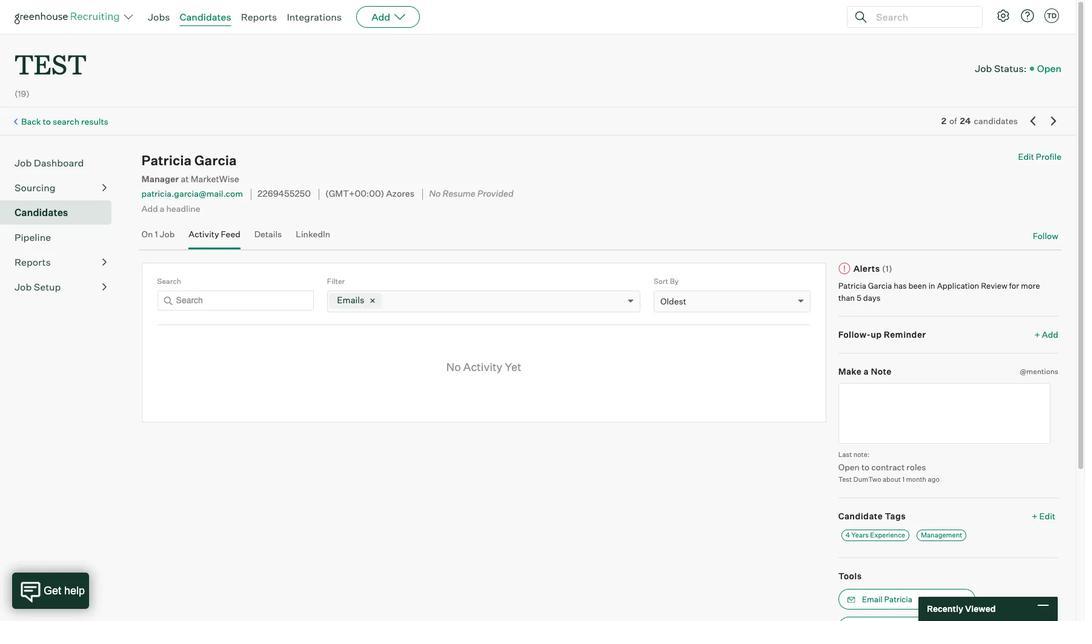 Task type: describe. For each thing, give the bounding box(es) containing it.
about
[[883, 475, 901, 484]]

manager
[[142, 174, 179, 185]]

last
[[838, 451, 852, 459]]

no activity yet
[[446, 361, 521, 374]]

+ edit
[[1032, 511, 1056, 522]]

month
[[906, 475, 927, 484]]

been
[[909, 281, 927, 291]]

1 horizontal spatial reports link
[[241, 11, 277, 23]]

@mentions
[[1020, 367, 1059, 376]]

sort
[[654, 277, 668, 286]]

24
[[960, 116, 971, 126]]

jobs
[[148, 11, 170, 23]]

4 years experience
[[846, 531, 905, 540]]

search
[[53, 116, 79, 127]]

linkedin link
[[296, 229, 330, 247]]

job for job setup
[[15, 281, 32, 293]]

tags
[[885, 511, 906, 522]]

+ add
[[1035, 330, 1059, 340]]

details link
[[254, 229, 282, 247]]

follow-up reminder
[[838, 330, 926, 340]]

follow-
[[838, 330, 871, 340]]

note:
[[854, 451, 870, 459]]

make a note
[[838, 366, 892, 377]]

job dashboard link
[[15, 156, 107, 170]]

open inside last note: open to contract roles test dumtwo               about 1 month               ago
[[838, 462, 860, 472]]

at
[[181, 174, 189, 185]]

oldest
[[660, 296, 686, 307]]

feed
[[221, 229, 240, 239]]

0 horizontal spatial reports link
[[15, 255, 107, 270]]

1 horizontal spatial search text field
[[873, 8, 971, 26]]

(19)
[[15, 89, 30, 99]]

sourcing link
[[15, 181, 107, 195]]

last note: open to contract roles test dumtwo               about 1 month               ago
[[838, 451, 940, 484]]

5
[[857, 293, 862, 303]]

status:
[[994, 62, 1027, 74]]

patricia inside button
[[884, 595, 913, 605]]

(1)
[[882, 263, 893, 274]]

0 vertical spatial candidates
[[180, 11, 231, 23]]

garcia for patricia garcia manager at marketwise
[[194, 152, 237, 169]]

job dashboard
[[15, 157, 84, 169]]

recently
[[927, 604, 963, 615]]

of
[[950, 116, 957, 126]]

+ for + add
[[1035, 330, 1040, 340]]

on 1 job
[[142, 229, 175, 239]]

alerts
[[854, 263, 880, 274]]

1 vertical spatial edit
[[1040, 511, 1056, 522]]

1 horizontal spatial activity
[[463, 361, 503, 374]]

has
[[894, 281, 907, 291]]

alerts (1)
[[854, 263, 893, 274]]

2269455250
[[258, 189, 311, 200]]

more
[[1021, 281, 1040, 291]]

on
[[142, 229, 153, 239]]

0 horizontal spatial search text field
[[157, 291, 314, 311]]

no for no resume provided
[[429, 189, 441, 200]]

0 vertical spatial 1
[[155, 229, 158, 239]]

patricia garcia has been in application review for more than 5 days
[[838, 281, 1040, 303]]

job for job status:
[[975, 62, 992, 74]]

back to search results link
[[21, 116, 108, 127]]

application
[[937, 281, 979, 291]]

oldest option
[[660, 296, 686, 307]]

0 horizontal spatial activity
[[189, 229, 219, 239]]

dumtwo
[[853, 475, 881, 484]]

follow link
[[1033, 230, 1059, 242]]

management link
[[917, 530, 967, 541]]

1 inside last note: open to contract roles test dumtwo               about 1 month               ago
[[902, 475, 905, 484]]

4 years experience link
[[841, 530, 910, 541]]

search
[[157, 277, 181, 286]]

provided
[[477, 189, 514, 200]]

pipeline
[[15, 232, 51, 244]]

management
[[921, 531, 962, 540]]

note
[[871, 366, 892, 377]]

+ for + edit
[[1032, 511, 1038, 522]]

email
[[862, 595, 883, 605]]

yet
[[505, 361, 521, 374]]

to inside last note: open to contract roles test dumtwo               about 1 month               ago
[[862, 462, 870, 472]]

tools
[[838, 571, 862, 581]]

roles
[[907, 462, 926, 472]]

patricia.garcia@mail.com link
[[142, 189, 243, 199]]

dashboard
[[34, 157, 84, 169]]

marketwise
[[191, 174, 239, 185]]

activity feed
[[189, 229, 240, 239]]

on 1 job link
[[142, 229, 175, 247]]

job setup link
[[15, 280, 107, 295]]

back to search results
[[21, 116, 108, 127]]

days
[[863, 293, 881, 303]]

review
[[981, 281, 1008, 291]]

for
[[1009, 281, 1019, 291]]



Task type: vqa. For each thing, say whether or not it's contained in the screenshot.
Tasks.
no



Task type: locate. For each thing, give the bounding box(es) containing it.
no left the yet
[[446, 361, 461, 374]]

a for make
[[864, 366, 869, 377]]

0 horizontal spatial candidates
[[15, 207, 68, 219]]

no left resume
[[429, 189, 441, 200]]

job status:
[[975, 62, 1027, 74]]

0 vertical spatial +
[[1035, 330, 1040, 340]]

1 horizontal spatial open
[[1037, 62, 1062, 74]]

2 vertical spatial add
[[1042, 330, 1059, 340]]

open right status:
[[1037, 62, 1062, 74]]

results
[[81, 116, 108, 127]]

1 vertical spatial candidates link
[[15, 206, 107, 220]]

make
[[838, 366, 862, 377]]

garcia inside patricia garcia manager at marketwise
[[194, 152, 237, 169]]

td
[[1047, 12, 1057, 20]]

to right back
[[43, 116, 51, 127]]

2
[[941, 116, 947, 126]]

1 horizontal spatial edit
[[1040, 511, 1056, 522]]

1 horizontal spatial candidates link
[[180, 11, 231, 23]]

1 horizontal spatial garcia
[[868, 281, 892, 291]]

1 vertical spatial add
[[142, 203, 158, 214]]

back
[[21, 116, 41, 127]]

no for no activity yet
[[446, 361, 461, 374]]

1 vertical spatial reports link
[[15, 255, 107, 270]]

test
[[15, 46, 87, 82]]

filter
[[327, 277, 345, 286]]

patricia for patricia garcia has been in application review for more than 5 days
[[838, 281, 867, 291]]

patricia up the than
[[838, 281, 867, 291]]

up
[[871, 330, 882, 340]]

(gmt+00:00) azores
[[325, 189, 415, 200]]

1 vertical spatial reports
[[15, 256, 51, 269]]

2 of 24 candidates
[[941, 116, 1018, 126]]

0 horizontal spatial patricia
[[142, 152, 192, 169]]

viewed
[[965, 604, 996, 615]]

to up dumtwo
[[862, 462, 870, 472]]

linkedin
[[296, 229, 330, 239]]

0 vertical spatial edit
[[1018, 152, 1034, 162]]

0 vertical spatial to
[[43, 116, 51, 127]]

reports left integrations
[[241, 11, 277, 23]]

td button
[[1045, 8, 1059, 23]]

0 horizontal spatial a
[[160, 203, 165, 214]]

test
[[838, 475, 852, 484]]

1 vertical spatial +
[[1032, 511, 1038, 522]]

0 vertical spatial no
[[429, 189, 441, 200]]

None text field
[[838, 384, 1051, 444]]

candidates down sourcing
[[15, 207, 68, 219]]

1 vertical spatial to
[[862, 462, 870, 472]]

0 vertical spatial a
[[160, 203, 165, 214]]

headline
[[166, 203, 200, 214]]

job left status:
[[975, 62, 992, 74]]

0 vertical spatial candidates link
[[180, 11, 231, 23]]

@mentions link
[[1020, 366, 1059, 378]]

0 vertical spatial reports link
[[241, 11, 277, 23]]

no resume provided
[[429, 189, 514, 200]]

edit profile
[[1018, 152, 1062, 162]]

0 horizontal spatial add
[[142, 203, 158, 214]]

add for add
[[372, 11, 390, 23]]

0 vertical spatial search text field
[[873, 8, 971, 26]]

None field
[[386, 292, 389, 312]]

1 vertical spatial garcia
[[868, 281, 892, 291]]

email patricia button
[[838, 590, 975, 610]]

add
[[372, 11, 390, 23], [142, 203, 158, 214], [1042, 330, 1059, 340]]

garcia up days
[[868, 281, 892, 291]]

1 vertical spatial patricia
[[838, 281, 867, 291]]

sourcing
[[15, 182, 56, 194]]

activity left the yet
[[463, 361, 503, 374]]

0 horizontal spatial garcia
[[194, 152, 237, 169]]

1 vertical spatial open
[[838, 462, 860, 472]]

add a headline
[[142, 203, 200, 214]]

1 horizontal spatial reports
[[241, 11, 277, 23]]

garcia
[[194, 152, 237, 169], [868, 281, 892, 291]]

1 horizontal spatial no
[[446, 361, 461, 374]]

integrations
[[287, 11, 342, 23]]

2 horizontal spatial add
[[1042, 330, 1059, 340]]

1 right on
[[155, 229, 158, 239]]

1 right about
[[902, 475, 905, 484]]

candidates link up pipeline 'link'
[[15, 206, 107, 220]]

in
[[929, 281, 935, 291]]

patricia up the manager in the left top of the page
[[142, 152, 192, 169]]

by
[[670, 277, 679, 286]]

patricia right email
[[884, 595, 913, 605]]

reports link
[[241, 11, 277, 23], [15, 255, 107, 270]]

details
[[254, 229, 282, 239]]

0 horizontal spatial reports
[[15, 256, 51, 269]]

reports link left integrations
[[241, 11, 277, 23]]

configure image
[[996, 8, 1011, 23]]

jobs link
[[148, 11, 170, 23]]

0 vertical spatial reports
[[241, 11, 277, 23]]

sort by
[[654, 277, 679, 286]]

ago
[[928, 475, 940, 484]]

0 horizontal spatial edit
[[1018, 152, 1034, 162]]

0 horizontal spatial open
[[838, 462, 860, 472]]

a for add
[[160, 203, 165, 214]]

1 horizontal spatial 1
[[902, 475, 905, 484]]

profile
[[1036, 152, 1062, 162]]

patricia inside patricia garcia manager at marketwise
[[142, 152, 192, 169]]

reports link down pipeline 'link'
[[15, 255, 107, 270]]

0 vertical spatial open
[[1037, 62, 1062, 74]]

td button
[[1042, 6, 1062, 25]]

1 horizontal spatial candidates
[[180, 11, 231, 23]]

1 vertical spatial candidates
[[15, 207, 68, 219]]

a left the headline
[[160, 203, 165, 214]]

experience
[[870, 531, 905, 540]]

activity feed link
[[189, 229, 240, 247]]

candidate
[[838, 511, 883, 522]]

1 vertical spatial no
[[446, 361, 461, 374]]

+ edit link
[[1029, 508, 1059, 525]]

0 horizontal spatial candidates link
[[15, 206, 107, 220]]

(gmt+00:00)
[[325, 189, 384, 200]]

than
[[838, 293, 855, 303]]

add button
[[356, 6, 420, 28]]

0 vertical spatial patricia
[[142, 152, 192, 169]]

Search text field
[[873, 8, 971, 26], [157, 291, 314, 311]]

add inside add popup button
[[372, 11, 390, 23]]

job right on
[[160, 229, 175, 239]]

candidates
[[180, 11, 231, 23], [15, 207, 68, 219]]

candidates right jobs
[[180, 11, 231, 23]]

job up sourcing
[[15, 157, 32, 169]]

0 vertical spatial activity
[[189, 229, 219, 239]]

activity left feed
[[189, 229, 219, 239]]

2 horizontal spatial patricia
[[884, 595, 913, 605]]

1 vertical spatial activity
[[463, 361, 503, 374]]

1 horizontal spatial a
[[864, 366, 869, 377]]

job left setup
[[15, 281, 32, 293]]

garcia up marketwise
[[194, 152, 237, 169]]

greenhouse recruiting image
[[15, 10, 124, 24]]

a left note on the bottom
[[864, 366, 869, 377]]

candidates
[[974, 116, 1018, 126]]

reminder
[[884, 330, 926, 340]]

open
[[1037, 62, 1062, 74], [838, 462, 860, 472]]

patricia for patricia garcia manager at marketwise
[[142, 152, 192, 169]]

email patricia
[[862, 595, 913, 605]]

0 vertical spatial add
[[372, 11, 390, 23]]

years
[[852, 531, 869, 540]]

pipeline link
[[15, 230, 107, 245]]

patricia inside patricia garcia has been in application review for more than 5 days
[[838, 281, 867, 291]]

0 horizontal spatial 1
[[155, 229, 158, 239]]

job for job dashboard
[[15, 157, 32, 169]]

1 horizontal spatial add
[[372, 11, 390, 23]]

add for add a headline
[[142, 203, 158, 214]]

job inside "link"
[[15, 157, 32, 169]]

1 vertical spatial search text field
[[157, 291, 314, 311]]

emails
[[337, 295, 365, 306]]

0 vertical spatial garcia
[[194, 152, 237, 169]]

candidate tags
[[838, 511, 906, 522]]

patricia garcia manager at marketwise
[[142, 152, 239, 185]]

no
[[429, 189, 441, 200], [446, 361, 461, 374]]

candidates link right jobs
[[180, 11, 231, 23]]

0 horizontal spatial no
[[429, 189, 441, 200]]

resume
[[443, 189, 476, 200]]

4
[[846, 531, 850, 540]]

add inside + add link
[[1042, 330, 1059, 340]]

garcia for patricia garcia has been in application review for more than 5 days
[[868, 281, 892, 291]]

reports
[[241, 11, 277, 23], [15, 256, 51, 269]]

0 horizontal spatial to
[[43, 116, 51, 127]]

+
[[1035, 330, 1040, 340], [1032, 511, 1038, 522]]

1 vertical spatial a
[[864, 366, 869, 377]]

candidates link
[[180, 11, 231, 23], [15, 206, 107, 220]]

1 horizontal spatial to
[[862, 462, 870, 472]]

1 vertical spatial 1
[[902, 475, 905, 484]]

2 vertical spatial patricia
[[884, 595, 913, 605]]

a
[[160, 203, 165, 214], [864, 366, 869, 377]]

integrations link
[[287, 11, 342, 23]]

garcia inside patricia garcia has been in application review for more than 5 days
[[868, 281, 892, 291]]

1 horizontal spatial patricia
[[838, 281, 867, 291]]

reports down pipeline
[[15, 256, 51, 269]]

open down last
[[838, 462, 860, 472]]

follow
[[1033, 231, 1059, 241]]



